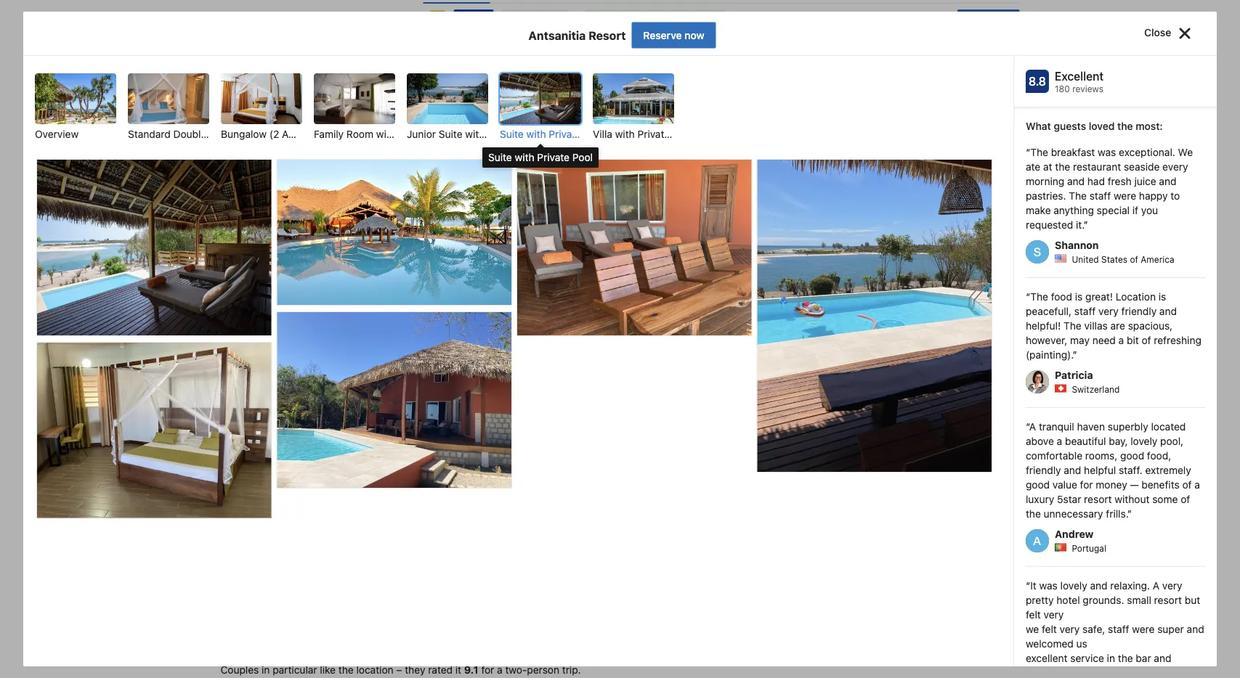 Task type: locate. For each thing, give the bounding box(es) containing it.
of right bit
[[1142, 335, 1152, 347]]

staff up the villas
[[1075, 306, 1096, 318]]

room inside standard double room button
[[209, 128, 236, 140]]

1 vertical spatial lovely
[[1061, 580, 1088, 592]]

1 horizontal spatial lovely
[[1131, 436, 1158, 448]]

1 view from the left
[[436, 128, 458, 140]]

work inside search section
[[312, 254, 332, 265]]

1 vertical spatial date
[[278, 137, 296, 147]]

offers down the mosquito
[[689, 538, 716, 550]]

"a
[[1026, 421, 1037, 433]]

private for villa with private pool image
[[638, 128, 670, 140]]

frills."
[[1107, 508, 1133, 520]]

junior suite with sea view button
[[407, 73, 531, 142]]

local
[[505, 538, 527, 550]]

1 horizontal spatial are
[[1111, 320, 1126, 332]]

1 horizontal spatial on
[[726, 626, 738, 638]]

majunga up site.
[[221, 626, 261, 638]]

variety up the books,
[[346, 582, 377, 594]]

1 vertical spatial pool,
[[376, 466, 399, 478]]

private down the suite with private pool button
[[537, 152, 570, 164]]

0 horizontal spatial good
[[1026, 479, 1050, 491]]

1 "the from the top
[[1026, 146, 1049, 158]]

with left local
[[483, 538, 503, 550]]

name:
[[319, 48, 344, 58]]

friday, february 16, 2024
[[259, 112, 378, 124]]

it
[[456, 665, 462, 677]]

antsanitia, left p020
[[488, 64, 538, 76]]

friendly inside "a tranquil haven superbly located above a beautiful bay, lovely pool, comfortable rooms, good food, friendly and helpful staff. extremely good value for money — benefits of a luxury 5star resort without some of the unnecessary frills."
[[1026, 465, 1062, 477]]

friendly inside "the food is great! location is peacefull, staff very friendly and helpful! the villas are spacious, however, may need a bit of refreshing (painting)."
[[1122, 306, 1157, 318]]

offers
[[544, 451, 571, 463], [689, 538, 716, 550], [602, 626, 629, 638]]

close button
[[1139, 12, 1206, 55]]

1 horizontal spatial resort's
[[523, 596, 558, 608]]

reviews
[[1073, 84, 1104, 94]]

1 horizontal spatial resort
[[1155, 595, 1183, 607]]

special
[[1097, 205, 1130, 217]]

1 vertical spatial the
[[1064, 320, 1082, 332]]

pool for villa with private pool button
[[673, 128, 694, 140]]

25, down "family"
[[344, 156, 358, 168]]

standard double room image
[[128, 73, 209, 124]]

for down &
[[298, 254, 310, 265]]

each
[[606, 495, 629, 507]]

1 vertical spatial staff
[[1075, 306, 1096, 318]]

staff for lovely
[[1109, 624, 1130, 636]]

very
[[1099, 306, 1119, 318], [1163, 580, 1183, 592], [1044, 609, 1064, 621], [1060, 624, 1080, 636]]

1 vertical spatial for
[[1081, 479, 1094, 491]]

2 room from the left
[[347, 128, 374, 140]]

0 vertical spatial on
[[314, 387, 326, 399]]

good
[[1121, 450, 1145, 462], [1026, 479, 1050, 491]]

0 vertical spatial check-
[[232, 93, 262, 103]]

1 vertical spatial are
[[354, 495, 369, 507]]

0 vertical spatial rooms
[[682, 451, 712, 463]]

1 check- from the top
[[232, 93, 262, 103]]

the
[[1069, 190, 1087, 202], [1064, 320, 1082, 332], [221, 538, 239, 550]]

0 horizontal spatial offers
[[544, 451, 571, 463]]

on right parking
[[726, 626, 738, 638]]

options:
[[803, 487, 849, 501]]

majunga down the books,
[[371, 626, 411, 638]]

work inside located in the village of antsanitia, in madagascar, antsanitia resort offers traditionally decorated rooms with sea views. it features an outdoor pool, a garden, and massage treatments. antsanitia's spacious rooms are decorated with wooden furniture in neutral tones. each room has a mosquito net, a fan, and a work desk. the resort's restaurant serves regional dishes prepared with local organic ingredients, while the bar offers refreshing cocktails with or without alcohol. guests can choose from a variety of activities in the surrounding area, including canoeing, sailing and fishing. they will also find a variety of books, cd's and magazines in the resort's library. majunga city center is 25, while majunga airport is 9.9 mi away. antsanitia resort offers free private parking on site.
[[299, 509, 321, 521]]

entire homes & apartments
[[245, 236, 357, 246]]

february down "family"
[[299, 156, 341, 168]]

antsanitia, inside located in the village of antsanitia, in madagascar, antsanitia resort offers traditionally decorated rooms with sea views. it features an outdoor pool, a garden, and massage treatments. antsanitia's spacious rooms are decorated with wooden furniture in neutral tones. each room has a mosquito net, a fan, and a work desk. the resort's restaurant serves regional dishes prepared with local organic ingredients, while the bar offers refreshing cocktails with or without alcohol. guests can choose from a variety of activities in the surrounding area, including canoeing, sailing and fishing. they will also find a variety of books, cd's and magazines in the resort's library. majunga city center is 25, while majunga airport is 9.9 mi away. antsanitia resort offers free private parking on site.
[[335, 451, 384, 463]]

1 vertical spatial friendly
[[1026, 465, 1062, 477]]

family room with garden view
[[314, 128, 458, 140]]

1 horizontal spatial without
[[1115, 494, 1150, 506]]

0 vertical spatial bar
[[671, 538, 686, 550]]

antsanitia up massage
[[461, 451, 507, 463]]

0 vertical spatial february
[[293, 112, 335, 124]]

suite with private pool down sea
[[488, 152, 593, 164]]

offers up treatments.
[[544, 451, 571, 463]]

villa with private pool image
[[593, 73, 675, 124]]

hotel
[[1057, 595, 1081, 607]]

room down 16,
[[347, 128, 374, 140]]

resort down a
[[1155, 595, 1183, 607]]

0 horizontal spatial bar
[[671, 538, 686, 550]]

0 vertical spatial resort
[[1085, 494, 1113, 506]]

"the up ate
[[1026, 146, 1049, 158]]

1 horizontal spatial good
[[1121, 450, 1145, 462]]

0 vertical spatial are
[[1111, 320, 1126, 332]]

0 horizontal spatial was
[[1040, 580, 1058, 592]]

felt up 'welcomed'
[[1042, 624, 1057, 636]]

0 horizontal spatial restaurant
[[280, 538, 328, 550]]

room right 'double'
[[209, 128, 236, 140]]

on inside located in the village of antsanitia, in madagascar, antsanitia resort offers traditionally decorated rooms with sea views. it features an outdoor pool, a garden, and massage treatments. antsanitia's spacious rooms are decorated with wooden furniture in neutral tones. each room has a mosquito net, a fan, and a work desk. the resort's restaurant serves regional dishes prepared with local organic ingredients, while the bar offers refreshing cocktails with or without alcohol. guests can choose from a variety of activities in the surrounding area, including canoeing, sailing and fishing. they will also find a variety of books, cd's and magazines in the resort's library. majunga city center is 25, while majunga airport is 9.9 mi away. antsanitia resort offers free private parking on site.
[[726, 626, 738, 638]]

0 horizontal spatial room
[[209, 128, 236, 140]]

restaurant up had
[[1074, 161, 1122, 173]]

requested
[[1026, 219, 1074, 231]]

of right some
[[1181, 494, 1191, 506]]

and right sailing
[[678, 582, 695, 594]]

the inside "the breakfast was exceptional. we ate at the restaurant seaside every morning and had fresh juice and pastries. the staff were happy to make anything special if you requested it."
[[1069, 190, 1087, 202]]

0 vertical spatial offers
[[544, 451, 571, 463]]

1 vertical spatial was
[[1040, 580, 1058, 592]]

1 vertical spatial restaurant
[[280, 538, 328, 550]]

25, inside search section
[[344, 156, 358, 168]]

1 horizontal spatial benefits
[[1142, 479, 1180, 491]]

0 horizontal spatial friendly
[[1026, 465, 1062, 477]]

0 horizontal spatial antsanitia,
[[335, 451, 384, 463]]

1 horizontal spatial was
[[1098, 146, 1117, 158]]

was down the loved
[[1098, 146, 1117, 158]]

1 horizontal spatial 25,
[[344, 156, 358, 168]]

0 vertical spatial staff
[[1090, 190, 1112, 202]]

mi
[[477, 626, 488, 638]]

0 vertical spatial 2024
[[354, 112, 378, 124]]

or
[[338, 553, 347, 565]]

and right garden,
[[449, 466, 466, 478]]

without inside located in the village of antsanitia, in madagascar, antsanitia resort offers traditionally decorated rooms with sea views. it features an outdoor pool, a garden, and massage treatments. antsanitia's spacious rooms are decorated with wooden furniture in neutral tones. each room has a mosquito net, a fan, and a work desk. the resort's restaurant serves regional dishes prepared with local organic ingredients, while the bar offers refreshing cocktails with or without alcohol. guests can choose from a variety of activities in the surrounding area, including canoeing, sailing and fishing. they will also find a variety of books, cd's and magazines in the resort's library. majunga city center is 25, while majunga airport is 9.9 mi away. antsanitia resort offers free private parking on site.
[[350, 553, 385, 565]]

were down fresh
[[1114, 190, 1137, 202]]

most:
[[1136, 120, 1163, 132]]

prepared
[[438, 538, 480, 550]]

are inside located in the village of antsanitia, in madagascar, antsanitia resort offers traditionally decorated rooms with sea views. it features an outdoor pool, a garden, and massage treatments. antsanitia's spacious rooms are decorated with wooden furniture in neutral tones. each room has a mosquito net, a fan, and a work desk. the resort's restaurant serves regional dishes prepared with local organic ingredients, while the bar offers refreshing cocktails with or without alcohol. guests can choose from a variety of activities in the surrounding area, including canoeing, sailing and fishing. they will also find a variety of books, cd's and magazines in the resort's library. majunga city center is 25, while majunga airport is 9.9 mi away. antsanitia resort offers free private parking on site.
[[354, 495, 369, 507]]

outdoor
[[336, 466, 373, 478]]

0 horizontal spatial while
[[344, 626, 368, 638]]

fokontany antsanitia, p020 mahajanga, madagascar
[[437, 64, 685, 76]]

with down suite with private pool image at the left of the page
[[527, 128, 546, 140]]

i'm
[[245, 254, 258, 265]]

0 vertical spatial lovely
[[1131, 436, 1158, 448]]

work down apartments on the top left of the page
[[312, 254, 332, 265]]

resort's down area,
[[523, 596, 558, 608]]

out
[[262, 137, 275, 147]]

25,
[[344, 156, 358, 168], [326, 626, 341, 638]]

2 "the from the top
[[1026, 291, 1049, 303]]

while
[[626, 538, 650, 550], [344, 626, 368, 638]]

restaurant inside "the breakfast was exceptional. we ate at the restaurant seaside every morning and had fresh juice and pastries. the staff were happy to make anything special if you requested it."
[[1074, 161, 1122, 173]]

refreshing inside located in the village of antsanitia, in madagascar, antsanitia resort offers traditionally decorated rooms with sea views. it features an outdoor pool, a garden, and massage treatments. antsanitia's spacious rooms are decorated with wooden furniture in neutral tones. each room has a mosquito net, a fan, and a work desk. the resort's restaurant serves regional dishes prepared with local organic ingredients, while the bar offers refreshing cocktails with or without alcohol. guests can choose from a variety of activities in the surrounding area, including canoeing, sailing and fishing. they will also find a variety of books, cd's and magazines in the resort's library. majunga city center is 25, while majunga airport is 9.9 mi away. antsanitia resort offers free private parking on site.
[[221, 553, 268, 565]]

felt up we
[[1026, 609, 1041, 621]]

in left the neutral
[[527, 495, 536, 507]]

decorated up has
[[631, 451, 679, 463]]

gallery image of this property image
[[37, 160, 271, 336], [277, 160, 512, 305], [517, 160, 752, 336], [758, 160, 992, 472], [277, 313, 512, 488], [37, 343, 271, 519]]

0 vertical spatial work
[[312, 254, 332, 265]]

february up adults)
[[293, 112, 335, 124]]

2 horizontal spatial offers
[[689, 538, 716, 550]]

1 vertical spatial bar
[[1136, 653, 1152, 665]]

0 vertical spatial suite with private pool
[[500, 128, 605, 140]]

the right service
[[1118, 653, 1134, 665]]

check- down 16
[[232, 137, 262, 147]]

1 vertical spatial suite with private pool
[[488, 152, 593, 164]]

2024 right 16,
[[354, 112, 378, 124]]

unnecessary
[[1044, 508, 1104, 520]]

benefits inside genius benefits available on select options:
[[845, 470, 891, 484]]

2 view from the left
[[508, 128, 531, 140]]

2 majunga from the left
[[371, 626, 411, 638]]

apartments
[[310, 236, 357, 246]]

were for happy
[[1114, 190, 1137, 202]]

peacefull,
[[1026, 306, 1072, 318]]

and inside "the food is great! location is peacefull, staff very friendly and helpful! the villas are spacious, however, may need a bit of refreshing (painting)."
[[1160, 306, 1178, 318]]

+37 photos
[[926, 379, 995, 394]]

pool, right outdoor
[[376, 466, 399, 478]]

2 vertical spatial on
[[726, 626, 738, 638]]

night
[[242, 180, 263, 190]]

work
[[312, 254, 332, 265], [299, 509, 321, 521]]

were inside "the breakfast was exceptional. we ate at the restaurant seaside every morning and had fresh juice and pastries. the staff were happy to make anything special if you requested it."
[[1114, 190, 1137, 202]]

0 horizontal spatial benefits
[[845, 470, 891, 484]]

view right garden
[[436, 128, 458, 140]]

staff inside "it was lovely and relaxing. a very pretty hotel grounds. small resort but felt very we felt very safe, staff were super and welcomed us excellent service in the bar and rest
[[1109, 624, 1130, 636]]

private down villa with private pool image
[[638, 128, 670, 140]]

0 vertical spatial pool,
[[1161, 436, 1184, 448]]

garden,
[[410, 466, 446, 478]]

check-out date
[[232, 137, 296, 147]]

and up spacious,
[[1160, 306, 1178, 318]]

refreshing down spacious,
[[1155, 335, 1202, 347]]

offers left free
[[602, 626, 629, 638]]

1 vertical spatial without
[[350, 553, 385, 565]]

0 horizontal spatial resort's
[[241, 538, 277, 550]]

great!
[[1086, 291, 1114, 303]]

0 vertical spatial 25,
[[344, 156, 358, 168]]

1 vertical spatial refreshing
[[221, 553, 268, 565]]

1 horizontal spatial for
[[482, 665, 495, 677]]

25, right center
[[326, 626, 341, 638]]

is right the 'location'
[[1159, 291, 1167, 303]]

very down pretty
[[1044, 609, 1064, 621]]

0 vertical spatial decorated
[[631, 451, 679, 463]]

1 vertical spatial felt
[[1042, 624, 1057, 636]]

0 horizontal spatial 25,
[[326, 626, 341, 638]]

a down spacious
[[290, 509, 296, 521]]

2 vertical spatial for
[[482, 665, 495, 677]]

0 vertical spatial date
[[272, 93, 290, 103]]

friday,
[[259, 112, 290, 124]]

are
[[1111, 320, 1126, 332], [354, 495, 369, 507]]

are inside "the food is great! location is peacefull, staff very friendly and helpful! the villas are spacious, however, may need a bit of refreshing (painting)."
[[1111, 320, 1126, 332]]

while right ingredients,
[[626, 538, 650, 550]]

staff down had
[[1090, 190, 1112, 202]]

2 vertical spatial staff
[[1109, 624, 1130, 636]]

2 check- from the top
[[232, 137, 262, 147]]

"the
[[1026, 146, 1049, 158], [1026, 291, 1049, 303]]

"the for peacefull,
[[1026, 291, 1049, 303]]

date right out
[[278, 137, 296, 147]]

1 horizontal spatial felt
[[1042, 624, 1057, 636]]

0 vertical spatial resort's
[[241, 538, 277, 550]]

had
[[1088, 176, 1106, 188]]

bar right service
[[1136, 653, 1152, 665]]

pool, down located
[[1161, 436, 1184, 448]]

junior suite with sea view image
[[407, 73, 488, 124]]

were inside "it was lovely and relaxing. a very pretty hotel grounds. small resort but felt very we felt very safe, staff were super and welcomed us excellent service in the bar and rest
[[1133, 624, 1155, 636]]

fan,
[[250, 509, 267, 521]]

suite with private pool image
[[500, 73, 581, 124]]

1 horizontal spatial view
[[508, 128, 531, 140]]

and right fan, at the left of page
[[270, 509, 288, 521]]

1 horizontal spatial room
[[347, 128, 374, 140]]

1 vertical spatial on
[[947, 470, 961, 484]]

a right from
[[337, 582, 343, 594]]

double
[[173, 128, 207, 140]]

an
[[322, 466, 333, 478]]

"the inside "the breakfast was exceptional. we ate at the restaurant seaside every morning and had fresh juice and pastries. the staff were happy to make anything special if you requested it."
[[1026, 146, 1049, 158]]

the inside "the food is great! location is peacefull, staff very friendly and helpful! the villas are spacious, however, may need a bit of refreshing (painting)."
[[1064, 320, 1082, 332]]

staff inside "the food is great! location is peacefull, staff very friendly and helpful! the villas are spacious, however, may need a bit of refreshing (painting)."
[[1075, 306, 1096, 318]]

without
[[1115, 494, 1150, 506], [350, 553, 385, 565]]

5star
[[1058, 494, 1082, 506]]

tranquil
[[1039, 421, 1075, 433]]

adults)
[[282, 128, 315, 140]]

february for 25,
[[299, 156, 341, 168]]

staff right safe,
[[1109, 624, 1130, 636]]

0 horizontal spatial lovely
[[1061, 580, 1088, 592]]

staff inside "the breakfast was exceptional. we ate at the restaurant seaside every morning and had fresh juice and pastries. the staff were happy to make anything special if you requested it."
[[1090, 190, 1112, 202]]

180
[[1055, 84, 1071, 94]]

bar inside located in the village of antsanitia, in madagascar, antsanitia resort offers traditionally decorated rooms with sea views. it features an outdoor pool, a garden, and massage treatments. antsanitia's spacious rooms are decorated with wooden furniture in neutral tones. each room has a mosquito net, a fan, and a work desk. the resort's restaurant serves regional dishes prepared with local organic ingredients, while the bar offers refreshing cocktails with or without alcohol. guests can choose from a variety of activities in the surrounding area, including canoeing, sailing and fishing. they will also find a variety of books, cd's and magazines in the resort's library. majunga city center is 25, while majunga airport is 9.9 mi away. antsanitia resort offers free private parking on site.
[[671, 538, 686, 550]]

0 vertical spatial friendly
[[1122, 306, 1157, 318]]

resort inside dialog
[[589, 28, 626, 42]]

pastries.
[[1026, 190, 1067, 202]]

rooms up the mosquito
[[682, 451, 712, 463]]

in right couples
[[262, 665, 270, 677]]

lovely inside "a tranquil haven superbly located above a beautiful bay, lovely pool, comfortable rooms, good food, friendly and helpful staff. extremely good value for money — benefits of a luxury 5star resort without some of the unnecessary frills."
[[1131, 436, 1158, 448]]

0 horizontal spatial resort
[[1085, 494, 1113, 506]]

the inside "the breakfast was exceptional. we ate at the restaurant seaside every morning and had fresh juice and pastries. the staff were happy to make anything special if you requested it."
[[1056, 161, 1071, 173]]

staff.
[[1119, 465, 1143, 477]]

1 horizontal spatial majunga
[[371, 626, 411, 638]]

loved
[[1089, 120, 1115, 132]]

with down garden,
[[422, 495, 442, 507]]

0 horizontal spatial without
[[350, 553, 385, 565]]

scored 8.8 element
[[1026, 70, 1050, 93]]

1 vertical spatial were
[[1133, 624, 1155, 636]]

date
[[272, 93, 290, 103], [278, 137, 296, 147]]

"a tranquil haven superbly located above a beautiful bay, lovely pool, comfortable rooms, good food, friendly and helpful staff. extremely good value for money — benefits of a luxury 5star resort without some of the unnecessary frills."
[[1026, 421, 1201, 520]]

are up need
[[1111, 320, 1126, 332]]

view inside junior suite with sea view button
[[508, 128, 531, 140]]

and left had
[[1068, 176, 1085, 188]]

1 room from the left
[[209, 128, 236, 140]]

and down activities
[[421, 596, 438, 608]]

2 horizontal spatial on
[[947, 470, 961, 484]]

small
[[1128, 595, 1152, 607]]

decorated
[[631, 451, 679, 463], [372, 495, 420, 507]]

you
[[1142, 205, 1159, 217]]

0 horizontal spatial pool,
[[376, 466, 399, 478]]

refreshing inside "the food is great! location is peacefull, staff very friendly and helpful! the villas are spacious, however, may need a bit of refreshing (painting)."
[[1155, 335, 1202, 347]]

the up magazines
[[448, 582, 463, 594]]

1 horizontal spatial friendly
[[1122, 306, 1157, 318]]

0 horizontal spatial refreshing
[[221, 553, 268, 565]]

antsanitia
[[529, 28, 586, 42], [423, 36, 506, 56], [461, 451, 507, 463], [519, 626, 566, 638]]

0 horizontal spatial on
[[314, 387, 326, 399]]

1 vertical spatial good
[[1026, 479, 1050, 491]]

check- for in
[[232, 93, 262, 103]]

on left map
[[314, 387, 326, 399]]

the up may
[[1064, 320, 1082, 332]]

1 horizontal spatial refreshing
[[1155, 335, 1202, 347]]

a inside "the food is great! location is peacefull, staff very friendly and helpful! the villas are spacious, however, may need a bit of refreshing (painting)."
[[1119, 335, 1125, 347]]

antsanitia up fokontany antsanitia, p020 mahajanga, madagascar on the top of the page
[[529, 28, 586, 42]]

0 vertical spatial without
[[1115, 494, 1150, 506]]

and up grounds.
[[1091, 580, 1108, 592]]

work down spacious
[[299, 509, 321, 521]]

was inside "it was lovely and relaxing. a very pretty hotel grounds. small resort but felt very we felt very safe, staff were super and welcomed us excellent service in the bar and rest
[[1040, 580, 1058, 592]]

0 vertical spatial refreshing
[[1155, 335, 1202, 347]]

2 vertical spatial offers
[[602, 626, 629, 638]]

juice
[[1135, 176, 1157, 188]]

welcomed
[[1026, 639, 1074, 651]]

0 vertical spatial was
[[1098, 146, 1117, 158]]

view inside family room with garden view button
[[436, 128, 458, 140]]

view for junior suite with sea view
[[508, 128, 531, 140]]

show on map
[[285, 387, 349, 399]]

date up the friday,
[[272, 93, 290, 103]]

a right has
[[678, 495, 683, 507]]

16,
[[337, 112, 351, 124]]

1 vertical spatial decorated
[[372, 495, 420, 507]]

rated excellent element
[[1055, 68, 1206, 85]]

restaurant up the cocktails
[[280, 538, 328, 550]]

the down luxury
[[1026, 508, 1042, 520]]

in left the madagascar,
[[387, 451, 395, 463]]

2 horizontal spatial for
[[1081, 479, 1094, 491]]

find
[[286, 596, 304, 608]]

was
[[1098, 146, 1117, 158], [1040, 580, 1058, 592]]

1 horizontal spatial antsanitia,
[[488, 64, 538, 76]]

view for family room with garden view
[[436, 128, 458, 140]]

area,
[[525, 582, 548, 594]]

0 horizontal spatial are
[[354, 495, 369, 507]]

very down great!
[[1099, 306, 1119, 318]]

located in the village of antsanitia, in madagascar, antsanitia resort offers traditionally decorated rooms with sea views. it features an outdoor pool, a garden, and massage treatments. antsanitia's spacious rooms are decorated with wooden furniture in neutral tones. each room has a mosquito net, a fan, and a work desk. the resort's restaurant serves regional dishes prepared with local organic ingredients, while the bar offers refreshing cocktails with or without alcohol. guests can choose from a variety of activities in the surrounding area, including canoeing, sailing and fishing. they will also find a variety of books, cd's and magazines in the resort's library. majunga city center is 25, while majunga airport is 9.9 mi away. antsanitia resort offers free private parking on site.
[[221, 451, 741, 652]]

rooms up desk.
[[322, 495, 351, 507]]

"the inside "the food is great! location is peacefull, staff very friendly and helpful! the villas are spacious, however, may need a bit of refreshing (painting)."
[[1026, 291, 1049, 303]]

0 vertical spatial for
[[298, 254, 310, 265]]

located
[[1152, 421, 1187, 433]]

0 vertical spatial felt
[[1026, 609, 1041, 621]]

pool
[[584, 128, 605, 140], [673, 128, 694, 140], [573, 152, 593, 164]]

while down the books,
[[344, 626, 368, 638]]

2024 down family room with garden view
[[361, 156, 386, 168]]

lovely
[[1131, 436, 1158, 448], [1061, 580, 1088, 592]]

felt
[[1026, 609, 1041, 621], [1042, 624, 1057, 636]]

0 horizontal spatial for
[[298, 254, 310, 265]]

0 vertical spatial antsanitia,
[[488, 64, 538, 76]]

lovely up food,
[[1131, 436, 1158, 448]]

from
[[313, 582, 335, 594]]

suite
[[439, 128, 463, 140], [500, 128, 524, 140], [488, 152, 512, 164]]

friendly
[[1122, 306, 1157, 318], [1026, 465, 1062, 477]]

0 vertical spatial restaurant
[[1074, 161, 1122, 173]]

was inside "the breakfast was exceptional. we ate at the restaurant seaside every morning and had fresh juice and pastries. the staff were happy to make anything special if you requested it."
[[1098, 146, 1117, 158]]

with
[[376, 128, 396, 140], [465, 128, 485, 140], [527, 128, 546, 140], [615, 128, 635, 140], [515, 152, 535, 164], [714, 451, 734, 463], [422, 495, 442, 507], [483, 538, 503, 550], [315, 553, 335, 565]]

1 horizontal spatial bar
[[1136, 653, 1152, 665]]

majunga
[[221, 626, 261, 638], [371, 626, 411, 638]]

a right find
[[307, 596, 313, 608]]

for down helpful
[[1081, 479, 1094, 491]]

0 horizontal spatial view
[[436, 128, 458, 140]]

spacious
[[277, 495, 319, 507]]

what
[[1026, 120, 1052, 132]]

private left villa
[[549, 128, 582, 140]]

also
[[264, 596, 284, 608]]

parking
[[688, 626, 723, 638]]

refreshing up the guests
[[221, 553, 268, 565]]

decorated down garden,
[[372, 495, 420, 507]]

the inside "a tranquil haven superbly located above a beautiful bay, lovely pool, comfortable rooms, good food, friendly and helpful staff. extremely good value for money — benefits of a luxury 5star resort without some of the unnecessary frills."
[[1026, 508, 1042, 520]]

1 vertical spatial 2024
[[361, 156, 386, 168]]



Task type: describe. For each thing, give the bounding box(es) containing it.
with left or
[[315, 553, 335, 565]]

suite right junior
[[439, 128, 463, 140]]

private for suite with private pool image at the left of the page
[[549, 128, 582, 140]]

genius benefits available on select options:
[[803, 470, 998, 501]]

sustainable
[[645, 12, 693, 23]]

genius
[[803, 470, 842, 484]]

resort up p020
[[510, 36, 564, 56]]

lovely inside "it was lovely and relaxing. a very pretty hotel grounds. small resort but felt very we felt very safe, staff were super and welcomed us excellent service in the bar and rest
[[1061, 580, 1088, 592]]

1 horizontal spatial decorated
[[631, 451, 679, 463]]

and inside "a tranquil haven superbly located above a beautiful bay, lovely pool, comfortable rooms, good food, friendly and helpful staff. extremely good value for money — benefits of a luxury 5star resort without some of the unnecessary frills."
[[1064, 465, 1082, 477]]

now
[[685, 29, 705, 41]]

reserve
[[643, 29, 682, 41]]

extremely
[[1146, 465, 1192, 477]]

with left garden
[[376, 128, 396, 140]]

couples
[[221, 665, 259, 677]]

guests
[[221, 582, 254, 594]]

very up the us
[[1060, 624, 1080, 636]]

click to open map view image
[[423, 62, 434, 79]]

alcohol.
[[388, 553, 425, 565]]

0 vertical spatial variety
[[346, 582, 377, 594]]

in down surrounding
[[494, 596, 502, 608]]

we
[[1026, 624, 1040, 636]]

resort up treatments.
[[510, 451, 541, 463]]

canoeing,
[[596, 582, 642, 594]]

us
[[1077, 639, 1088, 651]]

8.8
[[1029, 75, 1047, 88]]

travel
[[618, 12, 642, 23]]

net,
[[221, 509, 239, 521]]

destination/property
[[232, 48, 317, 58]]

"the food is great! location is peacefull, staff very friendly and helpful! the villas are spacious, however, may need a bit of refreshing (painting)."
[[1026, 291, 1202, 361]]

overview image
[[35, 73, 116, 124]]

date for check-in date
[[272, 93, 290, 103]]

antsanitia inside photo gallery of antsanitia resort dialog
[[529, 28, 586, 42]]

1 horizontal spatial rooms
[[682, 451, 712, 463]]

ingredients,
[[568, 538, 623, 550]]

bit
[[1127, 335, 1140, 347]]

resort inside "a tranquil haven superbly located above a beautiful bay, lovely pool, comfortable rooms, good food, friendly and helpful staff. extremely good value for money — benefits of a luxury 5star resort without some of the unnecessary frills."
[[1085, 494, 1113, 506]]

cd's
[[396, 596, 418, 608]]

in inside "it was lovely and relaxing. a very pretty hotel grounds. small resort but felt very we felt very safe, staff were super and welcomed us excellent service in the bar and rest
[[1107, 653, 1116, 665]]

grounds.
[[1083, 595, 1125, 607]]

a
[[1153, 580, 1160, 592]]

travel sustainable level 1
[[618, 12, 723, 23]]

february for 16,
[[293, 112, 335, 124]]

junior
[[407, 128, 436, 140]]

antsanitia resort up "fokontany"
[[423, 36, 564, 56]]

the inside located in the village of antsanitia, in madagascar, antsanitia resort offers traditionally decorated rooms with sea views. it features an outdoor pool, a garden, and massage treatments. antsanitia's spacious rooms are decorated with wooden furniture in neutral tones. each room has a mosquito net, a fan, and a work desk. the resort's restaurant serves regional dishes prepared with local organic ingredients, while the bar offers refreshing cocktails with or without alcohol. guests can choose from a variety of activities in the surrounding area, including canoeing, sailing and fishing. they will also find a variety of books, cd's and magazines in the resort's library. majunga city center is 25, while majunga airport is 9.9 mi away. antsanitia resort offers free private parking on site.
[[221, 538, 239, 550]]

for inside "a tranquil haven superbly located above a beautiful bay, lovely pool, comfortable rooms, good food, friendly and helpful staff. extremely good value for money — benefits of a luxury 5star resort without some of the unnecessary frills."
[[1081, 479, 1094, 491]]

a left fan, at the left of page
[[241, 509, 247, 521]]

away.
[[491, 626, 516, 638]]

standard double room
[[128, 128, 236, 140]]

comfortable
[[1026, 450, 1083, 462]]

check- for out
[[232, 137, 262, 147]]

the right the loved
[[1118, 120, 1134, 132]]

"the for at
[[1026, 146, 1049, 158]]

superbly
[[1108, 421, 1149, 433]]

search button
[[232, 275, 400, 310]]

with left sea
[[465, 128, 485, 140]]

reserve now
[[643, 29, 705, 41]]

antsanitia right 'away.'
[[519, 626, 566, 638]]

in right activities
[[437, 582, 445, 594]]

andrew
[[1055, 529, 1094, 541]]

resort down "library."
[[568, 626, 599, 638]]

overview button
[[35, 73, 116, 142]]

of left the books,
[[350, 596, 359, 608]]

1 vertical spatial while
[[344, 626, 368, 638]]

of up the books,
[[380, 582, 390, 594]]

with up the mosquito
[[714, 451, 734, 463]]

a left garden,
[[402, 466, 407, 478]]

suite with private pool inside photo gallery of antsanitia resort dialog
[[500, 128, 605, 140]]

1 vertical spatial offers
[[689, 538, 716, 550]]

bar inside "it was lovely and relaxing. a very pretty hotel grounds. small resort but felt very we felt very safe, staff were super and welcomed us excellent service in the bar and rest
[[1136, 653, 1152, 665]]

level
[[695, 12, 717, 23]]

is right food
[[1076, 291, 1083, 303]]

books,
[[362, 596, 393, 608]]

the up sailing
[[653, 538, 668, 550]]

surrounding
[[466, 582, 522, 594]]

is right center
[[316, 626, 324, 638]]

the inside "it was lovely and relaxing. a very pretty hotel grounds. small resort but felt very we felt very safe, staff were super and welcomed us excellent service in the bar and rest
[[1118, 653, 1134, 665]]

1 majunga from the left
[[221, 626, 261, 638]]

in up views.
[[261, 451, 269, 463]]

madagascar,
[[398, 451, 458, 463]]

1 horizontal spatial offers
[[602, 626, 629, 638]]

happy
[[1140, 190, 1168, 202]]

cocktails
[[271, 553, 313, 565]]

the down surrounding
[[505, 596, 520, 608]]

with right villa
[[615, 128, 635, 140]]

like
[[320, 665, 336, 677]]

and down super
[[1155, 653, 1172, 665]]

"it was lovely and relaxing. a very pretty hotel grounds. small resort but felt very we felt very safe, staff were super and welcomed us excellent service in the bar and rest
[[1026, 580, 1205, 679]]

pool, inside "a tranquil haven superbly located above a beautiful bay, lovely pool, comfortable rooms, good food, friendly and helpful staff. extremely good value for money — benefits of a luxury 5star resort without some of the unnecessary frills."
[[1161, 436, 1184, 448]]

and up to
[[1160, 176, 1177, 188]]

for inside search section
[[298, 254, 310, 265]]

9-
[[232, 180, 242, 190]]

city
[[263, 626, 280, 638]]

resort inside "it was lovely and relaxing. a very pretty hotel grounds. small resort but felt very we felt very safe, staff were super and welcomed us excellent service in the bar and rest
[[1155, 595, 1183, 607]]

rooms,
[[1086, 450, 1118, 462]]

dishes
[[404, 538, 435, 550]]

room inside family room with garden view button
[[347, 128, 374, 140]]

staff for was
[[1090, 190, 1112, 202]]

with down the suite with private pool button
[[515, 152, 535, 164]]

available
[[894, 470, 944, 484]]

2024 for sunday, february 25, 2024
[[361, 156, 386, 168]]

location
[[1116, 291, 1156, 303]]

very inside "the food is great! location is peacefull, staff very friendly and helpful! the villas are spacious, however, may need a bit of refreshing (painting)."
[[1099, 306, 1119, 318]]

map
[[328, 387, 349, 399]]

what guests loved the most:
[[1026, 120, 1163, 132]]

0 vertical spatial while
[[626, 538, 650, 550]]

helpful
[[1085, 465, 1117, 477]]

some
[[1153, 494, 1179, 506]]

massage
[[469, 466, 511, 478]]

the up it
[[272, 451, 287, 463]]

valign  initial image
[[429, 9, 447, 27]]

desk.
[[324, 509, 349, 521]]

make
[[1026, 205, 1051, 217]]

suite down sea
[[488, 152, 512, 164]]

it."
[[1077, 219, 1089, 231]]

but
[[1185, 595, 1201, 607]]

benefits inside "a tranquil haven superbly located above a beautiful bay, lovely pool, comfortable rooms, good food, friendly and helpful staff. extremely good value for money — benefits of a luxury 5star resort without some of the unnecessary frills."
[[1142, 479, 1180, 491]]

to
[[1171, 190, 1181, 202]]

will
[[247, 596, 262, 608]]

sunday,
[[259, 156, 296, 168]]

spacious,
[[1129, 320, 1173, 332]]

family room with garden view image
[[314, 73, 395, 124]]

trip.
[[562, 665, 581, 677]]

and right super
[[1187, 624, 1205, 636]]

we
[[1179, 146, 1194, 158]]

0 vertical spatial good
[[1121, 450, 1145, 462]]

pool for the suite with private pool button
[[584, 128, 605, 140]]

the right 'like'
[[339, 665, 354, 677]]

including
[[551, 582, 594, 594]]

2024 for friday, february 16, 2024
[[354, 112, 378, 124]]

village
[[290, 451, 320, 463]]

villas
[[1085, 320, 1108, 332]]

bungalow (2 adults) image
[[221, 73, 302, 124]]

particular
[[273, 665, 317, 677]]

on inside genius benefits available on select options:
[[947, 470, 961, 484]]

excellent
[[1055, 69, 1104, 83]]

stay
[[265, 180, 282, 190]]

very right a
[[1163, 580, 1183, 592]]

pool, inside located in the village of antsanitia, in madagascar, antsanitia resort offers traditionally decorated rooms with sea views. it features an outdoor pool, a garden, and massage treatments. antsanitia's spacious rooms are decorated with wooden furniture in neutral tones. each room has a mosquito net, a fan, and a work desk. the resort's restaurant serves regional dishes prepared with local organic ingredients, while the bar offers refreshing cocktails with or without alcohol. guests can choose from a variety of activities in the surrounding area, including canoeing, sailing and fishing. they will also find a variety of books, cd's and magazines in the resort's library. majunga city center is 25, while majunga airport is 9.9 mi away. antsanitia resort offers free private parking on site.
[[376, 466, 399, 478]]

were for super
[[1133, 624, 1155, 636]]

neutral
[[538, 495, 571, 507]]

anything
[[1054, 205, 1095, 217]]

serves
[[330, 538, 361, 550]]

entire
[[245, 236, 269, 246]]

without inside "a tranquil haven superbly located above a beautiful bay, lovely pool, comfortable rooms, good food, friendly and helpful staff. extremely good value for money — benefits of a luxury 5star resort without some of the unnecessary frills."
[[1115, 494, 1150, 506]]

of inside "the food is great! location is peacefull, staff very friendly and helpful! the villas are spacious, however, may need a bit of refreshing (painting)."
[[1142, 335, 1152, 347]]

search section
[[215, 0, 418, 428]]

antsanitia resort inside dialog
[[529, 28, 629, 42]]

photo gallery of antsanitia resort dialog
[[0, 0, 1241, 679]]

relaxing.
[[1111, 580, 1151, 592]]

+37 photos link
[[900, 347, 1020, 427]]

a right —
[[1195, 479, 1201, 491]]

25, inside located in the village of antsanitia, in madagascar, antsanitia resort offers traditionally decorated rooms with sea views. it features an outdoor pool, a garden, and massage treatments. antsanitia's spacious rooms are decorated with wooden furniture in neutral tones. each room has a mosquito net, a fan, and a work desk. the resort's restaurant serves regional dishes prepared with local organic ingredients, while the bar offers refreshing cocktails with or without alcohol. guests can choose from a variety of activities in the surrounding area, including canoeing, sailing and fishing. they will also find a variety of books, cd's and magazines in the resort's library. majunga city center is 25, while majunga airport is 9.9 mi away. antsanitia resort offers free private parking on site.
[[326, 626, 341, 638]]

traditionally
[[574, 451, 629, 463]]

destination/property name:
[[232, 48, 344, 58]]

a left two-
[[497, 665, 503, 677]]

a down tranquil in the right of the page
[[1057, 436, 1063, 448]]

date for check-out date
[[278, 137, 296, 147]]

0 horizontal spatial felt
[[1026, 609, 1041, 621]]

on inside search section
[[314, 387, 326, 399]]

money
[[1096, 479, 1128, 491]]

suite down suite with private pool image at the left of the page
[[500, 128, 524, 140]]

it
[[272, 466, 278, 478]]

states
[[1102, 254, 1128, 265]]

beautiful
[[1066, 436, 1107, 448]]

0 horizontal spatial decorated
[[372, 495, 420, 507]]

activities
[[392, 582, 434, 594]]

of down extremely
[[1183, 479, 1192, 491]]

1 vertical spatial variety
[[315, 596, 347, 608]]

restaurant inside located in the village of antsanitia, in madagascar, antsanitia resort offers traditionally decorated rooms with sea views. it features an outdoor pool, a garden, and massage treatments. antsanitia's spacious rooms are decorated with wooden furniture in neutral tones. each room has a mosquito net, a fan, and a work desk. the resort's restaurant serves regional dishes prepared with local organic ingredients, while the bar offers refreshing cocktails with or without alcohol. guests can choose from a variety of activities in the surrounding area, including canoeing, sailing and fishing. they will also find a variety of books, cd's and magazines in the resort's library. majunga city center is 25, while majunga airport is 9.9 mi away. antsanitia resort offers free private parking on site.
[[280, 538, 328, 550]]

of up an
[[323, 451, 332, 463]]

value
[[1053, 479, 1078, 491]]

united
[[1072, 254, 1100, 265]]

ate
[[1026, 161, 1041, 173]]

1 vertical spatial rooms
[[322, 495, 351, 507]]

of right "states" on the top of page
[[1131, 254, 1139, 265]]

they
[[221, 596, 244, 608]]

in inside search section
[[262, 93, 269, 103]]

antsanitia up "fokontany"
[[423, 36, 506, 56]]

is left 9.9
[[449, 626, 456, 638]]



Task type: vqa. For each thing, say whether or not it's contained in the screenshot.
Overview button
yes



